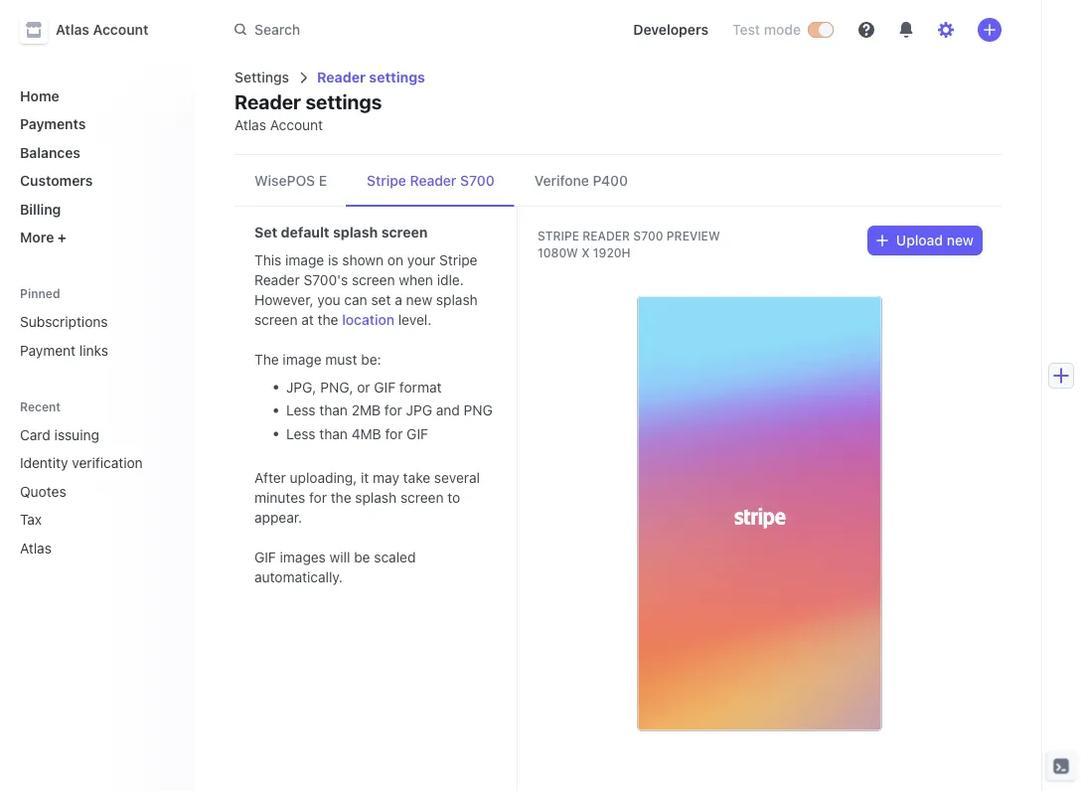 Task type: locate. For each thing, give the bounding box(es) containing it.
customers link
[[12, 164, 179, 197]]

for left "jpg"
[[385, 403, 402, 419]]

0 vertical spatial less
[[286, 403, 316, 419]]

home
[[20, 87, 59, 104]]

reader down settings link
[[235, 90, 301, 113]]

be:
[[361, 352, 381, 368]]

2 vertical spatial gif
[[254, 549, 276, 566]]

0 vertical spatial account
[[93, 21, 148, 38]]

1 vertical spatial gif
[[407, 426, 428, 442]]

2mb
[[352, 403, 381, 419]]

s700 for stripe reader s700
[[460, 173, 495, 189]]

s700 left preview
[[633, 229, 663, 243]]

1 horizontal spatial gif
[[374, 379, 396, 396]]

image for the
[[283, 352, 322, 368]]

core navigation links element
[[12, 80, 179, 253]]

scaled
[[374, 549, 416, 566]]

atlas account button
[[20, 16, 168, 44]]

reader inside stripe reader s700 preview 1080w x 1920h
[[583, 229, 630, 243]]

new right upload
[[947, 233, 974, 249]]

2 vertical spatial atlas
[[20, 540, 52, 556]]

1 vertical spatial than
[[319, 426, 348, 442]]

1080w
[[538, 246, 578, 260]]

image for this
[[285, 252, 324, 269]]

set
[[254, 225, 278, 241]]

account up "wisepos e"
[[270, 117, 323, 134]]

reader up reader settings atlas account
[[317, 70, 366, 86]]

0 vertical spatial stripe
[[367, 173, 406, 189]]

card issuing
[[20, 426, 99, 443]]

than down png,
[[319, 403, 348, 419]]

2 vertical spatial splash
[[355, 490, 397, 506]]

0 vertical spatial splash
[[333, 225, 378, 241]]

reader up 'however,'
[[254, 272, 300, 289]]

for right "4mb"
[[385, 426, 403, 442]]

may
[[373, 470, 399, 486]]

1 vertical spatial for
[[385, 426, 403, 442]]

1 vertical spatial image
[[283, 352, 322, 368]]

more
[[20, 229, 54, 246]]

gif
[[374, 379, 396, 396], [407, 426, 428, 442], [254, 549, 276, 566]]

1 horizontal spatial account
[[270, 117, 323, 134]]

0 horizontal spatial stripe
[[367, 173, 406, 189]]

atlas inside the recent element
[[20, 540, 52, 556]]

s700 inside stripe reader s700 preview 1080w x 1920h
[[633, 229, 663, 243]]

tab list containing wisepos e
[[235, 156, 1002, 207]]

the down you
[[318, 312, 338, 328]]

screen down 'however,'
[[254, 312, 298, 328]]

0 horizontal spatial gif
[[254, 549, 276, 566]]

0 horizontal spatial account
[[93, 21, 148, 38]]

+
[[58, 229, 67, 246]]

stripe up 1080w in the top of the page
[[538, 229, 580, 243]]

stripe inside stripe reader s700 button
[[367, 173, 406, 189]]

1 vertical spatial the
[[331, 490, 351, 506]]

2 horizontal spatial gif
[[407, 426, 428, 442]]

stripe
[[367, 173, 406, 189], [538, 229, 580, 243], [439, 252, 478, 269]]

wisepos e
[[254, 173, 327, 189]]

1 vertical spatial account
[[270, 117, 323, 134]]

x
[[582, 246, 590, 260]]

reader inside reader settings atlas account
[[235, 90, 301, 113]]

new down when at the left of the page
[[406, 292, 433, 309]]

settings down "search" text box
[[369, 70, 425, 86]]

recent element
[[0, 418, 195, 564]]

stripe inside stripe reader s700 preview 1080w x 1920h
[[538, 229, 580, 243]]

your
[[407, 252, 436, 269]]

atlas down settings link
[[235, 117, 266, 134]]

jpg, png, or gif format less than 2mb for jpg and png less than 4mb for gif
[[286, 379, 493, 442]]

balances
[[20, 144, 80, 161]]

gif images will be scaled automatically.
[[254, 549, 416, 585]]

the
[[318, 312, 338, 328], [331, 490, 351, 506]]

1 vertical spatial new
[[406, 292, 433, 309]]

screen down take on the bottom left of page
[[401, 490, 444, 506]]

account
[[93, 21, 148, 38], [270, 117, 323, 134]]

or
[[357, 379, 370, 396]]

screen
[[381, 225, 428, 241], [352, 272, 395, 289], [254, 312, 298, 328], [401, 490, 444, 506]]

splash down 'may'
[[355, 490, 397, 506]]

0 horizontal spatial atlas
[[20, 540, 52, 556]]

1 vertical spatial less
[[286, 426, 316, 442]]

splash inside after uploading, it may take several minutes for the splash screen to appear.
[[355, 490, 397, 506]]

jpg
[[406, 403, 432, 419]]

2 horizontal spatial atlas
[[235, 117, 266, 134]]

reader up your
[[410, 173, 457, 189]]

settings inside reader settings atlas account
[[306, 90, 382, 113]]

developers link
[[625, 14, 717, 46]]

account up home link
[[93, 21, 148, 38]]

0 horizontal spatial new
[[406, 292, 433, 309]]

1 horizontal spatial s700
[[633, 229, 663, 243]]

verifone p400
[[534, 173, 628, 189]]

gif down "jpg"
[[407, 426, 428, 442]]

1 vertical spatial settings
[[306, 90, 382, 113]]

0 vertical spatial the
[[318, 312, 338, 328]]

developers
[[633, 21, 709, 38]]

2 less from the top
[[286, 426, 316, 442]]

1 vertical spatial s700
[[633, 229, 663, 243]]

splash up shown
[[333, 225, 378, 241]]

automatically.
[[254, 569, 343, 585]]

atlas up home link
[[56, 21, 89, 38]]

0 vertical spatial settings
[[369, 70, 425, 86]]

the inside "this image is shown on your stripe reader s700's screen when idle. however, you can set a new splash screen at the"
[[318, 312, 338, 328]]

s700 inside button
[[460, 173, 495, 189]]

0 vertical spatial atlas
[[56, 21, 89, 38]]

stripe reader s700 button
[[347, 156, 515, 207]]

atlas inside button
[[56, 21, 89, 38]]

card
[[20, 426, 51, 443]]

0 vertical spatial s700
[[460, 173, 495, 189]]

atlas down tax
[[20, 540, 52, 556]]

the down uploading,
[[331, 490, 351, 506]]

new inside "this image is shown on your stripe reader s700's screen when idle. however, you can set a new splash screen at the"
[[406, 292, 433, 309]]

account inside reader settings atlas account
[[270, 117, 323, 134]]

0 vertical spatial new
[[947, 233, 974, 249]]

reader up 1920h
[[583, 229, 630, 243]]

image inside "this image is shown on your stripe reader s700's screen when idle. however, you can set a new splash screen at the"
[[285, 252, 324, 269]]

than
[[319, 403, 348, 419], [319, 426, 348, 442]]

at
[[301, 312, 314, 328]]

for down uploading,
[[309, 490, 327, 506]]

settings down reader settings
[[306, 90, 382, 113]]

gif right or
[[374, 379, 396, 396]]

mode
[[764, 21, 801, 38]]

1 horizontal spatial stripe
[[439, 252, 478, 269]]

verification
[[72, 455, 143, 471]]

1 vertical spatial splash
[[436, 292, 478, 309]]

be
[[354, 549, 370, 566]]

format
[[399, 379, 442, 396]]

tab list
[[235, 156, 1002, 207]]

image
[[285, 252, 324, 269], [283, 352, 322, 368]]

1 horizontal spatial new
[[947, 233, 974, 249]]

2 vertical spatial for
[[309, 490, 327, 506]]

set default splash screen
[[254, 225, 428, 241]]

set
[[371, 292, 391, 309]]

1 than from the top
[[319, 403, 348, 419]]

and
[[436, 403, 460, 419]]

verifone
[[534, 173, 589, 189]]

0 horizontal spatial s700
[[460, 173, 495, 189]]

0 vertical spatial for
[[385, 403, 402, 419]]

1 vertical spatial atlas
[[235, 117, 266, 134]]

billing link
[[12, 193, 179, 225]]

splash down idle.
[[436, 292, 478, 309]]

for
[[385, 403, 402, 419], [385, 426, 403, 442], [309, 490, 327, 506]]

the inside after uploading, it may take several minutes for the splash screen to appear.
[[331, 490, 351, 506]]

settings
[[369, 70, 425, 86], [306, 90, 382, 113]]

s700 left verifone
[[460, 173, 495, 189]]

0 vertical spatial than
[[319, 403, 348, 419]]

this
[[254, 252, 282, 269]]

image down default at the top of page
[[285, 252, 324, 269]]

card issuing link
[[12, 418, 151, 451]]

image up jpg,
[[283, 352, 322, 368]]

customers
[[20, 172, 93, 189]]

stripe up idle.
[[439, 252, 478, 269]]

1 horizontal spatial atlas
[[56, 21, 89, 38]]

0 vertical spatial image
[[285, 252, 324, 269]]

atlas
[[56, 21, 89, 38], [235, 117, 266, 134], [20, 540, 52, 556]]

stripe right e on the left of the page
[[367, 173, 406, 189]]

than left "4mb"
[[319, 426, 348, 442]]

subscriptions link
[[12, 306, 179, 338]]

1 vertical spatial stripe
[[538, 229, 580, 243]]

Search text field
[[223, 12, 602, 48]]

links
[[79, 342, 108, 358]]

billing
[[20, 201, 61, 217]]

gif left 'images'
[[254, 549, 276, 566]]

s700
[[460, 173, 495, 189], [633, 229, 663, 243]]

2 vertical spatial stripe
[[439, 252, 478, 269]]

settings for reader settings atlas account
[[306, 90, 382, 113]]

appear.
[[254, 509, 302, 526]]

pinned navigation links element
[[12, 277, 183, 366]]

uploading,
[[290, 470, 357, 486]]

the image must be:
[[254, 352, 381, 368]]

reader inside "this image is shown on your stripe reader s700's screen when idle. however, you can set a new splash screen at the"
[[254, 272, 300, 289]]

settings
[[235, 70, 289, 86]]

reader settings
[[317, 70, 425, 86]]

2 horizontal spatial stripe
[[538, 229, 580, 243]]

subscriptions
[[20, 314, 108, 330]]



Task type: vqa. For each thing, say whether or not it's contained in the screenshot.
Details dropdown button
no



Task type: describe. For each thing, give the bounding box(es) containing it.
4mb
[[352, 426, 381, 442]]

quotes link
[[12, 475, 151, 507]]

pinned element
[[12, 306, 179, 366]]

location link
[[342, 312, 395, 328]]

stripe reader s700
[[367, 173, 495, 189]]

payment links link
[[12, 334, 179, 366]]

upload new button
[[869, 227, 982, 255]]

gif inside gif images will be scaled automatically.
[[254, 549, 276, 566]]

issuing
[[54, 426, 99, 443]]

verifone p400 button
[[515, 156, 648, 207]]

atlas for atlas link
[[20, 540, 52, 556]]

images
[[280, 549, 326, 566]]

jpg,
[[286, 379, 317, 396]]

0 vertical spatial gif
[[374, 379, 396, 396]]

screen up set
[[352, 272, 395, 289]]

is
[[328, 252, 338, 269]]

atlas account
[[56, 21, 148, 38]]

reader inside button
[[410, 173, 457, 189]]

stripe reader s700 preview 1080w x 1920h
[[538, 229, 720, 260]]

tax link
[[12, 503, 151, 536]]

Search search field
[[223, 12, 602, 48]]

must
[[325, 352, 357, 368]]

on
[[388, 252, 404, 269]]

the
[[254, 352, 279, 368]]

reader settings atlas account
[[235, 90, 382, 134]]

p400
[[593, 173, 628, 189]]

test
[[733, 21, 760, 38]]

png
[[464, 403, 493, 419]]

splash inside "this image is shown on your stripe reader s700's screen when idle. however, you can set a new splash screen at the"
[[436, 292, 478, 309]]

several
[[434, 470, 480, 486]]

default
[[281, 225, 330, 241]]

shown
[[342, 252, 384, 269]]

it
[[361, 470, 369, 486]]

upload
[[896, 233, 943, 249]]

atlas link
[[12, 532, 151, 564]]

s700's
[[304, 272, 348, 289]]

after
[[254, 470, 286, 486]]

pinned
[[20, 287, 60, 300]]

when
[[399, 272, 433, 289]]

payment links
[[20, 342, 108, 358]]

for inside after uploading, it may take several minutes for the splash screen to appear.
[[309, 490, 327, 506]]

atlas for atlas account
[[56, 21, 89, 38]]

however,
[[254, 292, 314, 309]]

quotes
[[20, 483, 66, 499]]

e
[[319, 173, 327, 189]]

minutes
[[254, 490, 305, 506]]

search
[[254, 21, 300, 38]]

after uploading, it may take several minutes for the splash screen to appear.
[[254, 470, 480, 526]]

recent navigation links element
[[0, 390, 195, 564]]

1920h
[[593, 246, 631, 260]]

a
[[395, 292, 402, 309]]

stripe for stripe reader s700 preview 1080w x 1920h
[[538, 229, 580, 243]]

this image is shown on your stripe reader s700's screen when idle. however, you can set a new splash screen at the
[[254, 252, 478, 328]]

upload new
[[896, 233, 974, 249]]

to
[[448, 490, 460, 506]]

take
[[403, 470, 431, 486]]

balances link
[[12, 136, 179, 168]]

home link
[[12, 80, 179, 112]]

identity verification
[[20, 455, 143, 471]]

settings image
[[938, 22, 954, 38]]

settings link
[[235, 70, 289, 86]]

s700 for stripe reader s700 preview 1080w x 1920h
[[633, 229, 663, 243]]

settings for reader settings
[[369, 70, 425, 86]]

2 than from the top
[[319, 426, 348, 442]]

recent
[[20, 399, 61, 413]]

payments
[[20, 116, 86, 132]]

account inside button
[[93, 21, 148, 38]]

help image
[[859, 22, 875, 38]]

level.
[[398, 312, 432, 328]]

new inside button
[[947, 233, 974, 249]]

1 less from the top
[[286, 403, 316, 419]]

stripe for stripe reader s700
[[367, 173, 406, 189]]

location level.
[[342, 312, 432, 328]]

screen inside after uploading, it may take several minutes for the splash screen to appear.
[[401, 490, 444, 506]]

svg image
[[877, 235, 888, 247]]

wisepos e button
[[235, 156, 347, 207]]

more +
[[20, 229, 67, 246]]

screen up on
[[381, 225, 428, 241]]

identity
[[20, 455, 68, 471]]

can
[[344, 292, 367, 309]]

wisepos
[[254, 173, 315, 189]]

you
[[317, 292, 341, 309]]

preview
[[667, 229, 720, 243]]

location
[[342, 312, 395, 328]]

test mode
[[733, 21, 801, 38]]

payment
[[20, 342, 76, 358]]

identity verification link
[[12, 447, 151, 479]]

tax
[[20, 511, 42, 528]]

png,
[[320, 379, 353, 396]]

stripe inside "this image is shown on your stripe reader s700's screen when idle. however, you can set a new splash screen at the"
[[439, 252, 478, 269]]

atlas inside reader settings atlas account
[[235, 117, 266, 134]]



